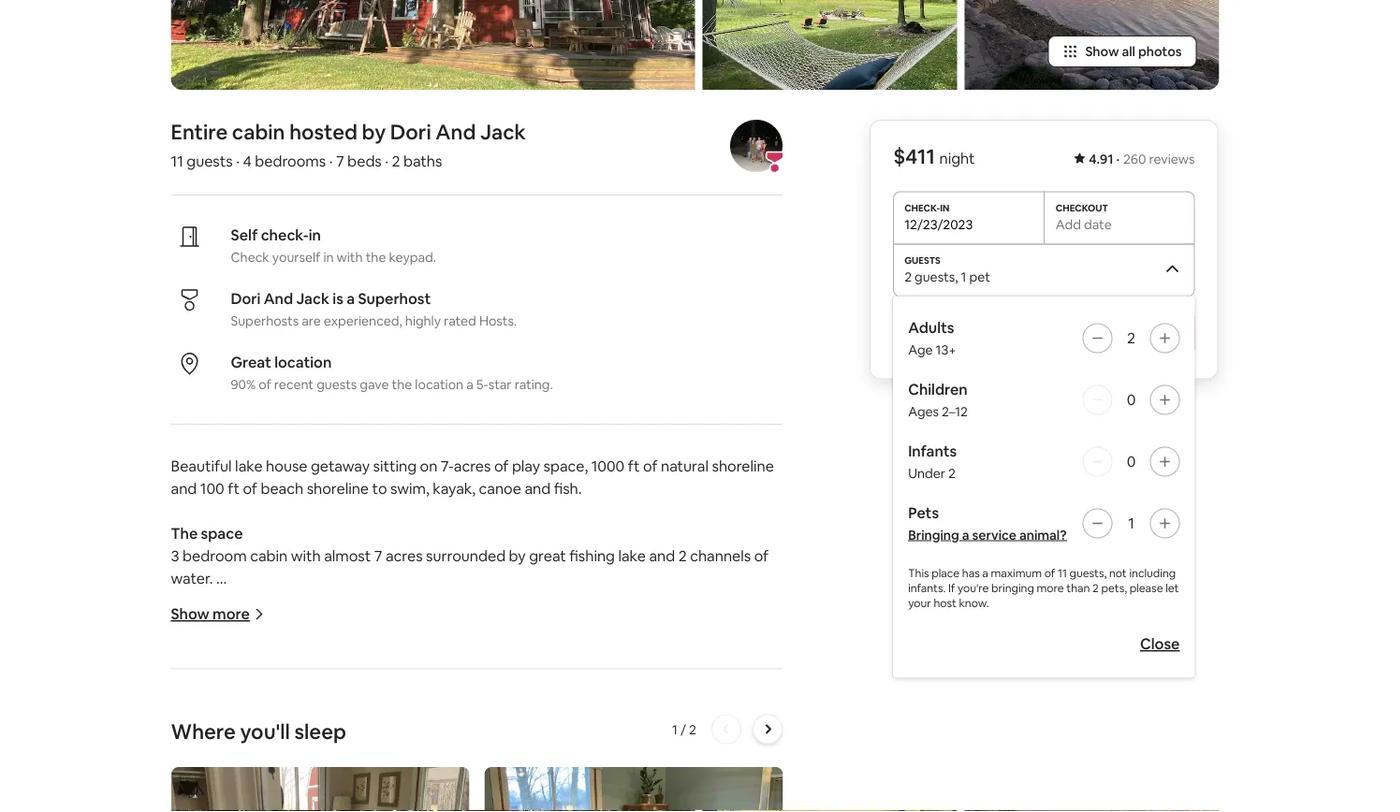 Task type: describe. For each thing, give the bounding box(es) containing it.
0 vertical spatial in
[[309, 225, 321, 245]]

service
[[972, 527, 1017, 544]]

guests inside the entire cabin hosted by dori and jack 11 guests · 4 bedrooms · 7 beds · 2 baths
[[187, 151, 233, 171]]

cabin inside the space 3 bedroom cabin with almost 7 acres surrounded by great fishing lake and 2 channels of water.
[[250, 547, 288, 566]]

to inside beautiful lake house getaway sitting on 7-acres of play space, 1000 ft of natural shoreline and 100 ft of beach shoreline to swim, kayak, canoe and fish.
[[372, 479, 387, 498]]

play
[[512, 457, 540, 476]]

2–12
[[942, 403, 968, 420]]

your inside this place has a maximum of 11 guests, not including infants. if you're bringing more than 2 pets, please let your host know.
[[908, 596, 931, 611]]

4
[[243, 151, 252, 171]]

experienced,
[[324, 313, 402, 330]]

age
[[908, 341, 933, 358]]

and down play
[[525, 479, 551, 498]]

you're
[[958, 581, 989, 596]]

a inside the great location 90% of recent guests gave the location a 5-star rating.
[[466, 377, 474, 393]]

bringing a service animal? button
[[908, 527, 1067, 544]]

of up canoe
[[494, 457, 509, 476]]

the inside "we have kayaks, a canoe, swim mat and water toys for guests. pontoons, ski boats and jet skis are allowed on the lake."
[[302, 636, 325, 656]]

1 for 1 / 2
[[672, 722, 678, 738]]

hosts.
[[479, 313, 517, 330]]

entire
[[171, 119, 228, 145]]

boat.
[[519, 726, 555, 745]]

space,
[[544, 457, 588, 476]]

know.
[[959, 596, 989, 611]]

fish.
[[554, 479, 582, 498]]

and left 100
[[171, 479, 197, 498]]

infants under 2
[[908, 442, 957, 482]]

to inside during warm months we have several outdoor games set up and seating areas to take in the sights.
[[708, 771, 723, 790]]

fish
[[374, 726, 399, 745]]

0 horizontal spatial more
[[213, 605, 250, 624]]

1 horizontal spatial ft
[[628, 457, 640, 476]]

7 inside the space 3 bedroom cabin with almost 7 acres surrounded by great fishing lake and 2 channels of water.
[[374, 547, 382, 566]]

check inside self check-in check yourself in with the keypad.
[[231, 249, 269, 266]]

almost
[[324, 547, 371, 566]]

report this listing button
[[975, 402, 1113, 419]]

a inside this place has a maximum of 11 guests, not including infants. if you're bringing more than 2 pets, please let your host know.
[[982, 566, 989, 581]]

adults
[[908, 319, 954, 338]]

2 inside the space 3 bedroom cabin with almost 7 acres surrounded by great fishing lake and 2 channels of water.
[[679, 547, 687, 566]]

listing
[[1076, 402, 1113, 419]]

mat
[[386, 614, 413, 633]]

sitting
[[373, 457, 417, 476]]

cabin inside the entire cabin hosted by dori and jack 11 guests · 4 bedrooms · 7 beds · 2 baths
[[232, 119, 285, 145]]

skis
[[171, 636, 196, 656]]

ages
[[908, 403, 939, 420]]

2 inside infants under 2
[[948, 465, 956, 482]]

of inside the great location 90% of recent guests gave the location a 5-star rating.
[[259, 377, 271, 393]]

$411 night
[[893, 143, 975, 170]]

are inside "we have kayaks, a canoe, swim mat and water toys for guests. pontoons, ski boats and jet skis are allowed on the lake."
[[199, 636, 221, 656]]

1 / 2
[[672, 722, 696, 738]]

bedrooms
[[255, 151, 326, 171]]

check availability button
[[893, 311, 1195, 356]]

children ages 2–12
[[908, 380, 968, 420]]

or
[[425, 726, 439, 745]]

gave
[[360, 377, 389, 393]]

beautiful lake house getaway sitting on 7-acres of play space, 1000 ft of natural shoreline and 100 ft of beach shoreline to swim, kayak, canoe and fish.
[[171, 457, 777, 498]]

1 for 1
[[1128, 514, 1135, 533]]

1st bedroom with queen bed image
[[171, 767, 469, 812]]

show for show more
[[171, 605, 209, 624]]

guests inside the great location 90% of recent guests gave the location a 5-star rating.
[[317, 377, 357, 393]]

of inside this place has a maximum of 11 guests, not including infants. if you're bringing more than 2 pets, please let your host know.
[[1045, 566, 1055, 581]]

infants group
[[908, 442, 1180, 482]]

by inside the space 3 bedroom cabin with almost 7 acres surrounded by great fishing lake and 2 channels of water.
[[509, 547, 526, 566]]

natural
[[661, 457, 709, 476]]

are inside dori and jack is a superhost superhosts are experienced, highly rated hosts.
[[302, 313, 321, 330]]

2 inside where you'll sleep region
[[689, 722, 696, 738]]

4.91 · 260 reviews
[[1089, 151, 1195, 168]]

great
[[231, 353, 271, 372]]

and jack
[[436, 119, 526, 145]]

2 · from the left
[[236, 151, 240, 171]]

3 · from the left
[[329, 151, 333, 171]]

tie
[[443, 726, 461, 745]]

the space 3 bedroom cabin with almost 7 acres surrounded by great fishing lake and 2 channels of water.
[[171, 524, 772, 588]]

channel
[[299, 726, 353, 745]]

we
[[318, 771, 339, 790]]

maximum
[[991, 566, 1042, 581]]

bringing
[[992, 581, 1034, 596]]

host
[[934, 596, 957, 611]]

0 for infants
[[1127, 452, 1136, 472]]

bringing
[[908, 527, 960, 544]]

and right mat
[[416, 614, 442, 633]]

the inside the great location 90% of recent guests gave the location a 5-star rating.
[[392, 377, 412, 393]]

of left beach
[[243, 479, 257, 498]]

dori inside the entire cabin hosted by dori and jack 11 guests · 4 bedrooms · 7 beds · 2 baths
[[390, 119, 431, 145]]

self
[[231, 225, 258, 245]]

check inside button
[[983, 324, 1028, 343]]

toys
[[489, 614, 518, 633]]

getaway
[[311, 457, 370, 476]]

up inside during warm months we have several outdoor games set up and seating areas to take in the sights.
[[564, 771, 582, 790]]

please
[[1130, 581, 1163, 596]]

check-
[[261, 225, 309, 245]]

during
[[171, 771, 217, 790]]

1 vertical spatial in
[[323, 249, 334, 266]]

including
[[1130, 566, 1176, 581]]

0 for children
[[1127, 391, 1136, 410]]

3
[[171, 547, 179, 566]]

report this listing
[[1005, 402, 1113, 419]]

canoe,
[[297, 614, 343, 633]]

house
[[266, 457, 308, 476]]

outdoor
[[430, 771, 486, 790]]

our lakehouse  dream image
[[171, 0, 695, 90]]

acres inside the space 3 bedroom cabin with almost 7 acres surrounded by great fishing lake and 2 channels of water.
[[386, 547, 423, 566]]

if
[[948, 581, 955, 596]]

4.91
[[1089, 151, 1114, 168]]

jack
[[296, 289, 330, 308]]

you'll
[[240, 719, 290, 746]]

great
[[529, 547, 566, 566]]

keypad.
[[389, 249, 436, 266]]

surrounded
[[426, 547, 506, 566]]

lake inside beautiful lake house getaway sitting on 7-acres of play space, 1000 ft of natural shoreline and 100 ft of beach shoreline to swim, kayak, canoe and fish.
[[235, 457, 263, 476]]

infants
[[908, 442, 957, 461]]

pets group
[[908, 504, 1180, 544]]

seating
[[614, 771, 665, 790]]

yourself
[[272, 249, 321, 266]]

2 horizontal spatial guests
[[915, 268, 955, 285]]

animal?
[[1020, 527, 1067, 544]]

close
[[1141, 635, 1180, 654]]

1 horizontal spatial 1
[[961, 268, 967, 285]]

0 horizontal spatial ft
[[228, 479, 240, 498]]

2 inside this place has a maximum of 11 guests, not including infants. if you're bringing more than 2 pets, please let your host know.
[[1093, 581, 1099, 596]]

with inside the space 3 bedroom cabin with almost 7 acres surrounded by great fishing lake and 2 channels of water.
[[291, 547, 321, 566]]

have inside "we have kayaks, a canoe, swim mat and water toys for guests. pontoons, ski boats and jet skis are allowed on the lake."
[[197, 614, 230, 633]]

13+
[[936, 341, 956, 358]]

report
[[1005, 402, 1048, 419]]

space
[[201, 524, 243, 543]]

this
[[1051, 402, 1073, 419]]

infants.
[[908, 581, 946, 596]]

show for show all photos
[[1086, 43, 1119, 60]]

our
[[273, 726, 296, 745]]

sleep
[[294, 719, 346, 746]]

lake inside the space 3 bedroom cabin with almost 7 acres surrounded by great fishing lake and 2 channels of water.
[[618, 547, 646, 566]]

several
[[378, 771, 426, 790]]

12/23/2023
[[905, 216, 973, 233]]



Task type: vqa. For each thing, say whether or not it's contained in the screenshot.
the topmost The With
yes



Task type: locate. For each thing, give the bounding box(es) containing it.
dori and jack is a superhost. learn more about dori and jack. image
[[730, 120, 783, 172], [730, 120, 783, 172]]

allowed
[[224, 636, 278, 656]]

your left boat.
[[485, 726, 516, 745]]

pets
[[908, 504, 939, 523]]

bedroom
[[183, 547, 247, 566]]

1 vertical spatial up
[[564, 771, 582, 790]]

show up skis
[[171, 605, 209, 624]]

by up "beds"
[[362, 119, 386, 145]]

acres inside beautiful lake house getaway sitting on 7-acres of play space, 1000 ft of natural shoreline and 100 ft of beach shoreline to swim, kayak, canoe and fish.
[[454, 457, 491, 476]]

11 inside this place has a maximum of 11 guests, not including infants. if you're bringing more than 2 pets, please let your host know.
[[1058, 566, 1067, 581]]

1 horizontal spatial check
[[983, 324, 1028, 343]]

games
[[489, 771, 536, 790]]

1 right , on the right top of the page
[[961, 268, 967, 285]]

0 horizontal spatial to
[[356, 726, 371, 745]]

0 vertical spatial dori
[[390, 119, 431, 145]]

1 vertical spatial by
[[509, 547, 526, 566]]

100
[[200, 479, 224, 498]]

0 horizontal spatial by
[[362, 119, 386, 145]]

2
[[392, 151, 400, 171], [905, 268, 912, 285], [1127, 329, 1136, 348], [948, 465, 956, 482], [679, 547, 687, 566], [1093, 581, 1099, 596], [689, 722, 696, 738]]

1 0 from the top
[[1127, 391, 1136, 410]]

1 · from the left
[[1116, 151, 1120, 168]]

and inside the space 3 bedroom cabin with almost 7 acres surrounded by great fishing lake and 2 channels of water.
[[649, 547, 675, 566]]

1 vertical spatial 1
[[1128, 514, 1135, 533]]

kayak,
[[433, 479, 476, 498]]

on left 7-
[[420, 457, 438, 476]]

a left the canoe,
[[286, 614, 294, 633]]

location up the recent
[[274, 353, 332, 372]]

beach swimming area with muck mat, swim mat, kayaks and canoe image
[[965, 0, 1220, 90]]

than
[[1067, 581, 1090, 596]]

1 horizontal spatial by
[[509, 547, 526, 566]]

take
[[726, 771, 757, 790]]

1 horizontal spatial location
[[415, 377, 464, 393]]

2 vertical spatial guests
[[317, 377, 357, 393]]

acres
[[454, 457, 491, 476], [386, 547, 423, 566]]

1 vertical spatial lake
[[618, 547, 646, 566]]

self check-in check yourself in with the keypad.
[[231, 225, 436, 266]]

has
[[962, 566, 980, 581]]

check right 13+
[[983, 324, 1028, 343]]

lake left house
[[235, 457, 263, 476]]

by
[[362, 119, 386, 145], [509, 547, 526, 566]]

0 vertical spatial up
[[464, 726, 482, 745]]

on left our
[[252, 726, 269, 745]]

ft right 100
[[228, 479, 240, 498]]

1 horizontal spatial up
[[564, 771, 582, 790]]

0 horizontal spatial location
[[274, 353, 332, 372]]

0 vertical spatial 0
[[1127, 391, 1136, 410]]

your down the infants. on the right of the page
[[908, 596, 931, 611]]

are right skis
[[199, 636, 221, 656]]

2 left baths
[[392, 151, 400, 171]]

of left natural
[[643, 457, 658, 476]]

of
[[259, 377, 271, 393], [494, 457, 509, 476], [643, 457, 658, 476], [243, 479, 257, 498], [754, 547, 769, 566], [1045, 566, 1055, 581]]

· down hosted
[[329, 151, 333, 171]]

a left service at the bottom of page
[[962, 527, 970, 544]]

2 left channels
[[679, 547, 687, 566]]

by inside the entire cabin hosted by dori and jack 11 guests · 4 bedrooms · 7 beds · 2 baths
[[362, 119, 386, 145]]

1 horizontal spatial more
[[1037, 581, 1064, 596]]

lake
[[235, 457, 263, 476], [618, 547, 646, 566]]

location
[[274, 353, 332, 372], [415, 377, 464, 393]]

1 horizontal spatial in
[[323, 249, 334, 266]]

pet
[[970, 268, 991, 285]]

baths
[[404, 151, 442, 171]]

0 vertical spatial show
[[1086, 43, 1119, 60]]

7 left "beds"
[[336, 151, 344, 171]]

beach
[[261, 479, 303, 498]]

on
[[420, 457, 438, 476], [281, 636, 299, 656], [252, 726, 269, 745]]

and left channels
[[649, 547, 675, 566]]

0 vertical spatial on
[[420, 457, 438, 476]]

and left jet
[[734, 614, 760, 633]]

1 vertical spatial have
[[342, 771, 375, 790]]

pets,
[[1101, 581, 1127, 596]]

1 inside pets group
[[1128, 514, 1135, 533]]

1 horizontal spatial show
[[1086, 43, 1119, 60]]

2 guests , 1 pet
[[905, 268, 991, 285]]

check
[[231, 249, 269, 266], [983, 324, 1028, 343]]

0 horizontal spatial shoreline
[[307, 479, 369, 498]]

jet
[[763, 614, 781, 633]]

kayaks,
[[233, 614, 283, 633]]

11 up the than
[[1058, 566, 1067, 581]]

0 horizontal spatial in
[[309, 225, 321, 245]]

1 vertical spatial 0
[[1127, 452, 1136, 472]]

hosted
[[289, 119, 358, 145]]

ski
[[670, 614, 688, 633]]

11 for cabin
[[171, 151, 183, 171]]

1 horizontal spatial your
[[908, 596, 931, 611]]

0 vertical spatial with
[[337, 249, 363, 266]]

1 horizontal spatial 7
[[374, 547, 382, 566]]

to down sitting at bottom
[[372, 479, 387, 498]]

1 vertical spatial dori
[[231, 289, 261, 308]]

a
[[347, 289, 355, 308], [466, 377, 474, 393], [962, 527, 970, 544], [982, 566, 989, 581], [286, 614, 294, 633]]

reviews
[[1149, 151, 1195, 168]]

0 horizontal spatial guests
[[187, 151, 233, 171]]

0 inside children group
[[1127, 391, 1136, 410]]

a inside dori and jack is a superhost superhosts are experienced, highly rated hosts.
[[347, 289, 355, 308]]

1 vertical spatial with
[[291, 547, 321, 566]]

water
[[446, 614, 485, 633]]

0 vertical spatial your
[[908, 596, 931, 611]]

0 horizontal spatial 1
[[672, 722, 678, 738]]

0 horizontal spatial your
[[485, 726, 516, 745]]

1 horizontal spatial with
[[337, 249, 363, 266]]

in right yourself
[[323, 249, 334, 266]]

the down the canoe,
[[302, 636, 325, 656]]

4 · from the left
[[385, 151, 389, 171]]

1 vertical spatial cabin
[[250, 547, 288, 566]]

1 horizontal spatial guests
[[317, 377, 357, 393]]

a left 5-
[[466, 377, 474, 393]]

1 vertical spatial on
[[281, 636, 299, 656]]

to left take
[[708, 771, 723, 790]]

a right has
[[982, 566, 989, 581]]

top of hill hammock, beautiful view and breeze image
[[703, 0, 957, 90]]

superhost
[[358, 289, 431, 308]]

in right take
[[760, 771, 772, 790]]

and left seating in the bottom of the page
[[585, 771, 611, 790]]

under
[[908, 465, 946, 482]]

the right gave
[[392, 377, 412, 393]]

dori inside dori and jack is a superhost superhosts are experienced, highly rated hosts.
[[231, 289, 261, 308]]

1 horizontal spatial dori
[[390, 119, 431, 145]]

water.
[[171, 569, 213, 588]]

place
[[932, 566, 960, 581]]

the inside self check-in check yourself in with the keypad.
[[366, 249, 386, 266]]

0 vertical spatial location
[[274, 353, 332, 372]]

of right maximum
[[1045, 566, 1055, 581]]

1 horizontal spatial on
[[281, 636, 299, 656]]

adults group
[[908, 319, 1180, 358]]

2 vertical spatial in
[[760, 771, 772, 790]]

show left "all"
[[1086, 43, 1119, 60]]

rated
[[444, 313, 476, 330]]

7 inside the entire cabin hosted by dori and jack 11 guests · 4 bedrooms · 7 beds · 2 baths
[[336, 151, 344, 171]]

1 horizontal spatial to
[[372, 479, 387, 498]]

with left almost
[[291, 547, 321, 566]]

cabin right bedroom
[[250, 547, 288, 566]]

add date
[[1056, 216, 1112, 233]]

date
[[1084, 216, 1112, 233]]

cabin up 4
[[232, 119, 285, 145]]

we
[[171, 614, 194, 633]]

dori up baths
[[390, 119, 431, 145]]

up right set
[[564, 771, 582, 790]]

shoreline right natural
[[712, 457, 774, 476]]

1 vertical spatial show
[[171, 605, 209, 624]]

channels
[[690, 547, 751, 566]]

children group
[[908, 380, 1180, 420]]

with up is
[[337, 249, 363, 266]]

of right the '90%'
[[259, 377, 271, 393]]

acres right almost
[[386, 547, 423, 566]]

beautiful
[[171, 457, 232, 476]]

0 vertical spatial 7
[[336, 151, 344, 171]]

2 right under
[[948, 465, 956, 482]]

are down jack
[[302, 313, 321, 330]]

2 down guests,
[[1093, 581, 1099, 596]]

,
[[955, 268, 958, 285]]

a right is
[[347, 289, 355, 308]]

1 vertical spatial location
[[415, 377, 464, 393]]

1
[[961, 268, 967, 285], [1128, 514, 1135, 533], [672, 722, 678, 738]]

the down during
[[171, 794, 194, 812]]

photos
[[1138, 43, 1182, 60]]

0 horizontal spatial show
[[171, 605, 209, 624]]

1 vertical spatial ft
[[228, 479, 240, 498]]

acres up kayak,
[[454, 457, 491, 476]]

11 inside the entire cabin hosted by dori and jack 11 guests · 4 bedrooms · 7 beds · 2 baths
[[171, 151, 183, 171]]

11 down entire
[[171, 151, 183, 171]]

0 vertical spatial acres
[[454, 457, 491, 476]]

1 vertical spatial shoreline
[[307, 479, 369, 498]]

2 inside adults group
[[1127, 329, 1136, 348]]

1 horizontal spatial have
[[342, 771, 375, 790]]

boats
[[691, 614, 730, 633]]

by left great
[[509, 547, 526, 566]]

the inside during warm months we have several outdoor games set up and seating areas to take in the sights.
[[171, 794, 194, 812]]

on inside beautiful lake house getaway sitting on 7-acres of play space, 1000 ft of natural shoreline and 100 ft of beach shoreline to swim, kayak, canoe and fish.
[[420, 457, 438, 476]]

0 horizontal spatial acres
[[386, 547, 423, 566]]

0 horizontal spatial on
[[252, 726, 269, 745]]

and inside during warm months we have several outdoor games set up and seating areas to take in the sights.
[[585, 771, 611, 790]]

0 vertical spatial guests
[[187, 151, 233, 171]]

2 right the availability
[[1127, 329, 1136, 348]]

sights.
[[197, 794, 242, 812]]

1 vertical spatial more
[[213, 605, 250, 624]]

1 horizontal spatial are
[[302, 313, 321, 330]]

in
[[309, 225, 321, 245], [323, 249, 334, 266], [760, 771, 772, 790]]

· right "beds"
[[385, 151, 389, 171]]

in inside during warm months we have several outdoor games set up and seating areas to take in the sights.
[[760, 771, 772, 790]]

location left 5-
[[415, 377, 464, 393]]

for
[[521, 614, 541, 633]]

up right tie
[[464, 726, 482, 745]]

the left keypad.
[[366, 249, 386, 266]]

2 left , on the right top of the page
[[905, 268, 912, 285]]

check down self
[[231, 249, 269, 266]]

0 horizontal spatial 7
[[336, 151, 344, 171]]

2 0 from the top
[[1127, 452, 1136, 472]]

we have kayaks, a canoe, swim mat and water toys for guests. pontoons, ski boats and jet skis are allowed on the lake.
[[171, 614, 784, 656]]

to left fish
[[356, 726, 371, 745]]

/
[[681, 722, 686, 738]]

2 horizontal spatial on
[[420, 457, 438, 476]]

superhosts
[[231, 313, 299, 330]]

0 vertical spatial more
[[1037, 581, 1064, 596]]

lake.
[[328, 636, 359, 656]]

beds
[[347, 151, 382, 171]]

2nd bedroom with full bed image
[[484, 767, 783, 812]]

1 vertical spatial check
[[983, 324, 1028, 343]]

2 horizontal spatial 1
[[1128, 514, 1135, 533]]

0 vertical spatial shoreline
[[712, 457, 774, 476]]

0 vertical spatial ft
[[628, 457, 640, 476]]

1 vertical spatial acres
[[386, 547, 423, 566]]

0 horizontal spatial dori
[[231, 289, 261, 308]]

of right channels
[[754, 547, 769, 566]]

0 horizontal spatial 11
[[171, 151, 183, 171]]

$411
[[893, 143, 935, 170]]

1 horizontal spatial 11
[[1058, 566, 1067, 581]]

2 horizontal spatial to
[[708, 771, 723, 790]]

the
[[171, 524, 198, 543]]

swim,
[[390, 479, 430, 498]]

in up yourself
[[309, 225, 321, 245]]

0 vertical spatial to
[[372, 479, 387, 498]]

where you'll sleep region
[[163, 715, 790, 812]]

pontoons,
[[598, 614, 666, 633]]

2 vertical spatial to
[[708, 771, 723, 790]]

ft right '1000'
[[628, 457, 640, 476]]

guests down entire
[[187, 151, 233, 171]]

private pier on our channel to fish off or tie up your boat.
[[171, 726, 555, 745]]

more up allowed
[[213, 605, 250, 624]]

2 horizontal spatial in
[[760, 771, 772, 790]]

1 vertical spatial 11
[[1058, 566, 1067, 581]]

· left 4
[[236, 151, 240, 171]]

highly
[[405, 313, 441, 330]]

guests,
[[1070, 566, 1107, 581]]

1 horizontal spatial acres
[[454, 457, 491, 476]]

1 horizontal spatial lake
[[618, 547, 646, 566]]

0 horizontal spatial lake
[[235, 457, 263, 476]]

2 vertical spatial 1
[[672, 722, 678, 738]]

is
[[333, 289, 343, 308]]

11 for place
[[1058, 566, 1067, 581]]

with inside self check-in check yourself in with the keypad.
[[337, 249, 363, 266]]

guests left gave
[[317, 377, 357, 393]]

1 vertical spatial to
[[356, 726, 371, 745]]

lake right fishing
[[618, 547, 646, 566]]

on down the canoe,
[[281, 636, 299, 656]]

let
[[1166, 581, 1179, 596]]

on inside "we have kayaks, a canoe, swim mat and water toys for guests. pontoons, ski boats and jet skis are allowed on the lake."
[[281, 636, 299, 656]]

set
[[539, 771, 560, 790]]

months
[[263, 771, 315, 790]]

guests left pet
[[915, 268, 955, 285]]

1 vertical spatial 7
[[374, 547, 382, 566]]

where
[[171, 719, 236, 746]]

0 horizontal spatial are
[[199, 636, 221, 656]]

all
[[1122, 43, 1136, 60]]

1 up including
[[1128, 514, 1135, 533]]

7-
[[441, 457, 454, 476]]

during warm months we have several outdoor games set up and seating areas to take in the sights.
[[171, 771, 775, 812]]

0 vertical spatial 1
[[961, 268, 967, 285]]

0 vertical spatial cabin
[[232, 119, 285, 145]]

0 horizontal spatial have
[[197, 614, 230, 633]]

7 right almost
[[374, 547, 382, 566]]

of inside the space 3 bedroom cabin with almost 7 acres surrounded by great fishing lake and 2 channels of water.
[[754, 547, 769, 566]]

1 vertical spatial are
[[199, 636, 221, 656]]

off
[[402, 726, 421, 745]]

adults age 13+
[[908, 319, 956, 358]]

a inside the pets bringing a service animal?
[[962, 527, 970, 544]]

0 inside infants group
[[1127, 452, 1136, 472]]

1 inside where you'll sleep region
[[672, 722, 678, 738]]

show inside button
[[1086, 43, 1119, 60]]

have inside during warm months we have several outdoor games set up and seating areas to take in the sights.
[[342, 771, 375, 790]]

· right 4.91
[[1116, 151, 1120, 168]]

ft
[[628, 457, 640, 476], [228, 479, 240, 498]]

more left the than
[[1037, 581, 1064, 596]]

check availability
[[983, 324, 1106, 343]]

dori up superhosts
[[231, 289, 261, 308]]

2 inside the entire cabin hosted by dori and jack 11 guests · 4 bedrooms · 7 beds · 2 baths
[[392, 151, 400, 171]]

90%
[[231, 377, 256, 393]]

0 vertical spatial have
[[197, 614, 230, 633]]

0 vertical spatial lake
[[235, 457, 263, 476]]

0 horizontal spatial up
[[464, 726, 482, 745]]

2 right / on the left
[[689, 722, 696, 738]]

0 horizontal spatial with
[[291, 547, 321, 566]]

shoreline down getaway
[[307, 479, 369, 498]]

0 vertical spatial check
[[231, 249, 269, 266]]

0 vertical spatial by
[[362, 119, 386, 145]]

5-
[[476, 377, 489, 393]]

pier
[[222, 726, 248, 745]]

a inside "we have kayaks, a canoe, swim mat and water toys for guests. pontoons, ski boats and jet skis are allowed on the lake."
[[286, 614, 294, 633]]

0 vertical spatial are
[[302, 313, 321, 330]]

more inside this place has a maximum of 11 guests, not including infants. if you're bringing more than 2 pets, please let your host know.
[[1037, 581, 1064, 596]]

1 horizontal spatial shoreline
[[712, 457, 774, 476]]

1 vertical spatial your
[[485, 726, 516, 745]]

1 left / on the left
[[672, 722, 678, 738]]

0 vertical spatial 11
[[171, 151, 183, 171]]

2 vertical spatial on
[[252, 726, 269, 745]]



